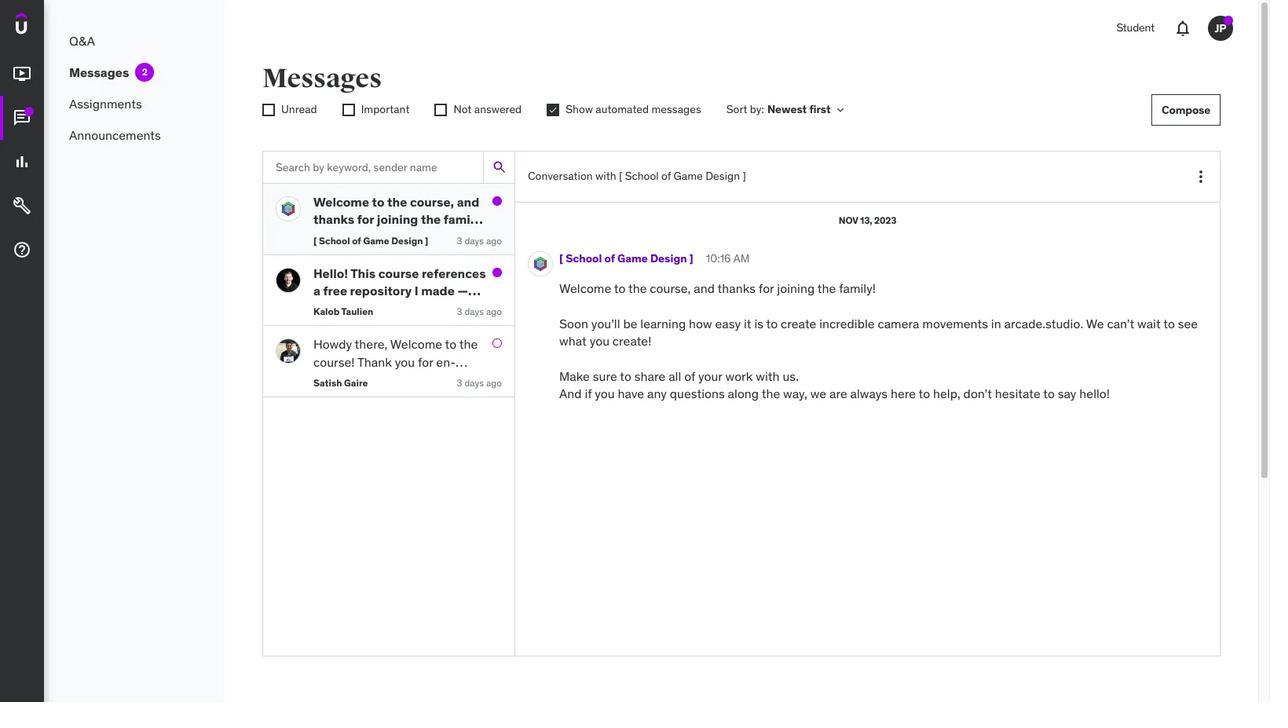 Task type: vqa. For each thing, say whether or not it's contained in the screenshot.
say
yes



Task type: describe. For each thing, give the bounding box(es) containing it.
and
[[694, 281, 715, 296]]

conversation
[[528, 169, 593, 183]]

conversation with [ school of game design ]
[[528, 169, 746, 183]]

soon
[[560, 316, 589, 331]]

0 vertical spatial school
[[625, 169, 659, 183]]

create
[[781, 316, 817, 331]]

udemy image
[[16, 13, 87, 39]]

by:
[[750, 102, 765, 116]]

1 vertical spatial game
[[363, 235, 390, 247]]

any
[[648, 386, 667, 402]]

you have alerts image
[[1224, 16, 1234, 25]]

messages
[[652, 102, 702, 116]]

3 for [ school of game design ]
[[457, 235, 463, 247]]

to down [ school of game design ] link
[[614, 281, 626, 296]]

xsmall image for show automated messages
[[547, 104, 560, 116]]

we
[[1087, 316, 1105, 331]]

student
[[1117, 21, 1155, 35]]

sort by: newest first
[[727, 102, 831, 116]]

how
[[689, 316, 713, 331]]

taulien
[[341, 306, 374, 318]]

3 medium image from the top
[[13, 153, 31, 171]]

joining
[[777, 281, 815, 296]]

camera
[[878, 316, 920, 331]]

announcements
[[69, 127, 161, 143]]

not
[[454, 102, 472, 116]]

help,
[[934, 386, 961, 402]]

10:16 am
[[706, 252, 750, 266]]

conversation actions image
[[1192, 167, 1211, 186]]

kalob taulien
[[314, 306, 374, 318]]

compose
[[1162, 103, 1211, 117]]

satish gaire
[[314, 377, 368, 389]]

wait
[[1138, 316, 1161, 331]]

your
[[699, 369, 723, 384]]

q&a link
[[44, 25, 225, 57]]

0 horizontal spatial the
[[629, 281, 647, 296]]

and
[[560, 386, 582, 402]]

1 xsmall image from the left
[[834, 104, 847, 116]]

satish
[[314, 377, 342, 389]]

days for [ school of game design ]
[[465, 235, 484, 247]]

of down "messages"
[[662, 169, 671, 183]]

1 vertical spatial school
[[319, 235, 350, 247]]

days for kalob taulien
[[465, 306, 484, 318]]

you inside soon you'll be learning how easy it is to create incredible camera movements in arcade.studio. we can't wait to see what you create!
[[590, 333, 610, 349]]

13,
[[861, 215, 873, 226]]

arcade.studio.
[[1005, 316, 1084, 331]]

soon you'll be learning how easy it is to create incredible camera movements in arcade.studio. we can't wait to see what you create!
[[560, 316, 1202, 349]]

way,
[[784, 386, 808, 402]]

am
[[734, 252, 750, 266]]

sure
[[593, 369, 618, 384]]

4 medium image from the top
[[13, 197, 31, 215]]

hesitate
[[996, 386, 1041, 402]]

of up the welcome
[[605, 252, 615, 266]]

share
[[635, 369, 666, 384]]

jp link
[[1202, 9, 1240, 47]]

kalob
[[314, 306, 340, 318]]

assignments link
[[44, 88, 225, 119]]

1 vertical spatial ]
[[425, 235, 429, 247]]

us.
[[783, 369, 799, 384]]

xsmall image for unread
[[262, 104, 275, 116]]

along
[[728, 386, 759, 402]]

first
[[810, 102, 831, 116]]

answered
[[474, 102, 522, 116]]

easy
[[716, 316, 741, 331]]

q&a
[[69, 33, 95, 49]]

2 vertical spatial design
[[651, 252, 687, 266]]

2 xsmall image from the left
[[342, 104, 355, 116]]

of inside the make sure to share all of your work with us. and if you have any questions along the way, we are always here to help, don't hesitate to say hello!
[[685, 369, 696, 384]]

the inside the make sure to share all of your work with us. and if you have any questions along the way, we are always here to help, don't hesitate to say hello!
[[762, 386, 781, 402]]

0 horizontal spatial [
[[314, 235, 317, 247]]

announcements link
[[44, 119, 225, 151]]

Search by keyword, sender name text field
[[263, 152, 483, 183]]

ago for [ school of game design ]
[[486, 235, 502, 247]]

0 vertical spatial game
[[674, 169, 703, 183]]

you'll
[[592, 316, 620, 331]]

0 vertical spatial design
[[706, 169, 740, 183]]

show automated messages
[[566, 102, 702, 116]]

questions
[[670, 386, 725, 402]]

to right is
[[767, 316, 778, 331]]

to up have
[[620, 369, 632, 384]]

0 horizontal spatial messages
[[69, 64, 129, 80]]

can't
[[1108, 316, 1135, 331]]

2 medium image from the top
[[13, 109, 31, 127]]

0 vertical spatial [ school of game design ]
[[314, 235, 429, 247]]

to left say
[[1044, 386, 1055, 402]]

search image
[[492, 160, 507, 175]]

always
[[851, 386, 888, 402]]

work
[[726, 369, 753, 384]]

0 vertical spatial with
[[596, 169, 617, 183]]

if
[[585, 386, 592, 402]]

course,
[[650, 281, 691, 296]]

make sure to share all of your work with us. and if you have any questions along the way, we are always here to help, don't hesitate to say hello!
[[560, 369, 1110, 402]]

in
[[992, 316, 1002, 331]]

1 horizontal spatial school
[[566, 252, 602, 266]]



Task type: locate. For each thing, give the bounding box(es) containing it.
be
[[623, 316, 638, 331]]

1 horizontal spatial [ school of game design ]
[[560, 252, 694, 266]]

3 3 days ago from the top
[[457, 377, 502, 389]]

see
[[1179, 316, 1199, 331]]

with right conversation
[[596, 169, 617, 183]]

notifications image
[[1174, 19, 1193, 38]]

xsmall image right first
[[834, 104, 847, 116]]

1 3 from the top
[[457, 235, 463, 247]]

nov
[[839, 215, 859, 226]]

gaire
[[344, 377, 368, 389]]

[ school of game design ] link
[[560, 252, 694, 267]]

assignments
[[69, 96, 142, 111]]

of up taulien
[[352, 235, 361, 247]]

2 vertical spatial [
[[560, 252, 563, 266]]

1 horizontal spatial xsmall image
[[834, 104, 847, 116]]

2 vertical spatial 3 days ago
[[457, 377, 502, 389]]

3
[[457, 235, 463, 247], [457, 306, 463, 318], [457, 377, 463, 389]]

2 vertical spatial 3
[[457, 377, 463, 389]]

movements
[[923, 316, 989, 331]]

to left 'see'
[[1164, 316, 1176, 331]]

1 medium image from the top
[[13, 65, 31, 83]]

2 horizontal spatial [
[[619, 169, 623, 183]]

medium image
[[13, 65, 31, 83], [13, 109, 31, 127], [13, 153, 31, 171], [13, 197, 31, 215]]

create!
[[613, 333, 652, 349]]

2
[[142, 66, 148, 78]]

don't
[[964, 386, 993, 402]]

0 vertical spatial days
[[465, 235, 484, 247]]

the left family!
[[818, 281, 836, 296]]

you right if
[[595, 386, 615, 402]]

for
[[759, 281, 774, 296]]

ago for kalob taulien
[[486, 306, 502, 318]]

of
[[662, 169, 671, 183], [352, 235, 361, 247], [605, 252, 615, 266], [685, 369, 696, 384]]

[ school of game design ] up the welcome
[[560, 252, 694, 266]]

3 xsmall image from the left
[[547, 104, 560, 116]]

2 horizontal spatial xsmall image
[[547, 104, 560, 116]]

[ up the kalob in the left top of the page
[[314, 235, 317, 247]]

newest
[[768, 102, 807, 116]]

school up the welcome
[[566, 252, 602, 266]]

1 horizontal spatial with
[[756, 369, 780, 384]]

0 horizontal spatial xsmall image
[[342, 104, 355, 116]]

welcome
[[560, 281, 612, 296]]

game up be
[[618, 252, 648, 266]]

xsmall image
[[262, 104, 275, 116], [435, 104, 447, 116], [547, 104, 560, 116]]

3 for satish gaire
[[457, 377, 463, 389]]

0 horizontal spatial ]
[[425, 235, 429, 247]]

say
[[1058, 386, 1077, 402]]

1 ago from the top
[[486, 235, 502, 247]]

sort
[[727, 102, 748, 116]]

compose link
[[1152, 94, 1221, 126]]

1 xsmall image from the left
[[262, 104, 275, 116]]

[ right conversation
[[619, 169, 623, 183]]

1 vertical spatial days
[[465, 306, 484, 318]]

we
[[811, 386, 827, 402]]

nov 13, 2023
[[839, 215, 897, 226]]

xsmall image left not
[[435, 104, 447, 116]]

2 vertical spatial school
[[566, 252, 602, 266]]

[ up the welcome
[[560, 252, 563, 266]]

0 vertical spatial ago
[[486, 235, 502, 247]]

all
[[669, 369, 682, 384]]

0 vertical spatial [
[[619, 169, 623, 183]]

2 vertical spatial game
[[618, 252, 648, 266]]

2 3 days ago from the top
[[457, 306, 502, 318]]

ago
[[486, 235, 502, 247], [486, 306, 502, 318], [486, 377, 502, 389]]

1 vertical spatial you
[[595, 386, 615, 402]]

student link
[[1108, 9, 1165, 47]]

2 horizontal spatial school
[[625, 169, 659, 183]]

are
[[830, 386, 848, 402]]

ago for satish gaire
[[486, 377, 502, 389]]

the
[[629, 281, 647, 296], [818, 281, 836, 296], [762, 386, 781, 402]]

unread
[[281, 102, 317, 116]]

school up the kalob in the left top of the page
[[319, 235, 350, 247]]

2 horizontal spatial design
[[706, 169, 740, 183]]

medium image
[[13, 241, 31, 259]]

learning
[[641, 316, 686, 331]]

important
[[361, 102, 410, 116]]

2023
[[875, 215, 897, 226]]

0 horizontal spatial xsmall image
[[262, 104, 275, 116]]

2 vertical spatial ]
[[690, 252, 694, 266]]

1 horizontal spatial the
[[762, 386, 781, 402]]

incredible
[[820, 316, 875, 331]]

to right the here on the right bottom
[[919, 386, 931, 402]]

3 days ago for kalob taulien
[[457, 306, 502, 318]]

you inside the make sure to share all of your work with us. and if you have any questions along the way, we are always here to help, don't hesitate to say hello!
[[595, 386, 615, 402]]

]
[[743, 169, 746, 183], [425, 235, 429, 247], [690, 252, 694, 266]]

have
[[618, 386, 644, 402]]

0 horizontal spatial with
[[596, 169, 617, 183]]

3 for kalob taulien
[[457, 306, 463, 318]]

0 vertical spatial ]
[[743, 169, 746, 183]]

xsmall image for not answered
[[435, 104, 447, 116]]

2 days from the top
[[465, 306, 484, 318]]

1 horizontal spatial design
[[651, 252, 687, 266]]

2 ago from the top
[[486, 306, 502, 318]]

1 vertical spatial with
[[756, 369, 780, 384]]

0 vertical spatial you
[[590, 333, 610, 349]]

0 vertical spatial 3 days ago
[[457, 235, 502, 247]]

welcome to the course, and thanks for joining the family!
[[560, 281, 879, 296]]

3 days ago for [ school of game design ]
[[457, 235, 502, 247]]

with
[[596, 169, 617, 183], [756, 369, 780, 384]]

xsmall image left unread
[[262, 104, 275, 116]]

thanks
[[718, 281, 756, 296]]

0 horizontal spatial game
[[363, 235, 390, 247]]

hello!
[[1080, 386, 1110, 402]]

1 vertical spatial ago
[[486, 306, 502, 318]]

1 vertical spatial design
[[392, 235, 423, 247]]

game down search by keyword, sender name text box
[[363, 235, 390, 247]]

xsmall image left show
[[547, 104, 560, 116]]

1 horizontal spatial xsmall image
[[435, 104, 447, 116]]

with left us. at right bottom
[[756, 369, 780, 384]]

days
[[465, 235, 484, 247], [465, 306, 484, 318], [465, 377, 484, 389]]

here
[[891, 386, 916, 402]]

the left way,
[[762, 386, 781, 402]]

1 horizontal spatial ]
[[690, 252, 694, 266]]

family!
[[839, 281, 876, 296]]

what
[[560, 333, 587, 349]]

school
[[625, 169, 659, 183], [319, 235, 350, 247], [566, 252, 602, 266]]

1 vertical spatial 3
[[457, 306, 463, 318]]

1 3 days ago from the top
[[457, 235, 502, 247]]

0 horizontal spatial design
[[392, 235, 423, 247]]

automated
[[596, 102, 649, 116]]

1 horizontal spatial [
[[560, 252, 563, 266]]

10:16
[[706, 252, 731, 266]]

the down [ school of game design ] link
[[629, 281, 647, 296]]

with inside the make sure to share all of your work with us. and if you have any questions along the way, we are always here to help, don't hesitate to say hello!
[[756, 369, 780, 384]]

you
[[590, 333, 610, 349], [595, 386, 615, 402]]

2 horizontal spatial the
[[818, 281, 836, 296]]

1 days from the top
[[465, 235, 484, 247]]

1 vertical spatial [ school of game design ]
[[560, 252, 694, 266]]

3 ago from the top
[[486, 377, 502, 389]]

school down show automated messages
[[625, 169, 659, 183]]

design
[[706, 169, 740, 183], [392, 235, 423, 247], [651, 252, 687, 266]]

messages
[[262, 62, 382, 95], [69, 64, 129, 80]]

it
[[744, 316, 752, 331]]

game down "messages"
[[674, 169, 703, 183]]

show
[[566, 102, 593, 116]]

you down you'll
[[590, 333, 610, 349]]

messages up assignments
[[69, 64, 129, 80]]

2 3 from the top
[[457, 306, 463, 318]]

[ school of game design ] up taulien
[[314, 235, 429, 247]]

of right all
[[685, 369, 696, 384]]

2 horizontal spatial ]
[[743, 169, 746, 183]]

messages up unread
[[262, 62, 382, 95]]

days for satish gaire
[[465, 377, 484, 389]]

to
[[614, 281, 626, 296], [767, 316, 778, 331], [1164, 316, 1176, 331], [620, 369, 632, 384], [919, 386, 931, 402], [1044, 386, 1055, 402]]

xsmall image left important
[[342, 104, 355, 116]]

xsmall image
[[834, 104, 847, 116], [342, 104, 355, 116]]

1 horizontal spatial messages
[[262, 62, 382, 95]]

2 vertical spatial ago
[[486, 377, 502, 389]]

1 horizontal spatial game
[[618, 252, 648, 266]]

0 horizontal spatial [ school of game design ]
[[314, 235, 429, 247]]

2 vertical spatial days
[[465, 377, 484, 389]]

2 horizontal spatial game
[[674, 169, 703, 183]]

2 xsmall image from the left
[[435, 104, 447, 116]]

is
[[755, 316, 764, 331]]

1 vertical spatial 3 days ago
[[457, 306, 502, 318]]

jp
[[1215, 21, 1227, 35]]

0 horizontal spatial school
[[319, 235, 350, 247]]

3 3 from the top
[[457, 377, 463, 389]]

not answered
[[454, 102, 522, 116]]

[
[[619, 169, 623, 183], [314, 235, 317, 247], [560, 252, 563, 266]]

0 vertical spatial 3
[[457, 235, 463, 247]]

1 vertical spatial [
[[314, 235, 317, 247]]

3 days ago for satish gaire
[[457, 377, 502, 389]]

3 days from the top
[[465, 377, 484, 389]]

make
[[560, 369, 590, 384]]

[ school of game design ]
[[314, 235, 429, 247], [560, 252, 694, 266]]



